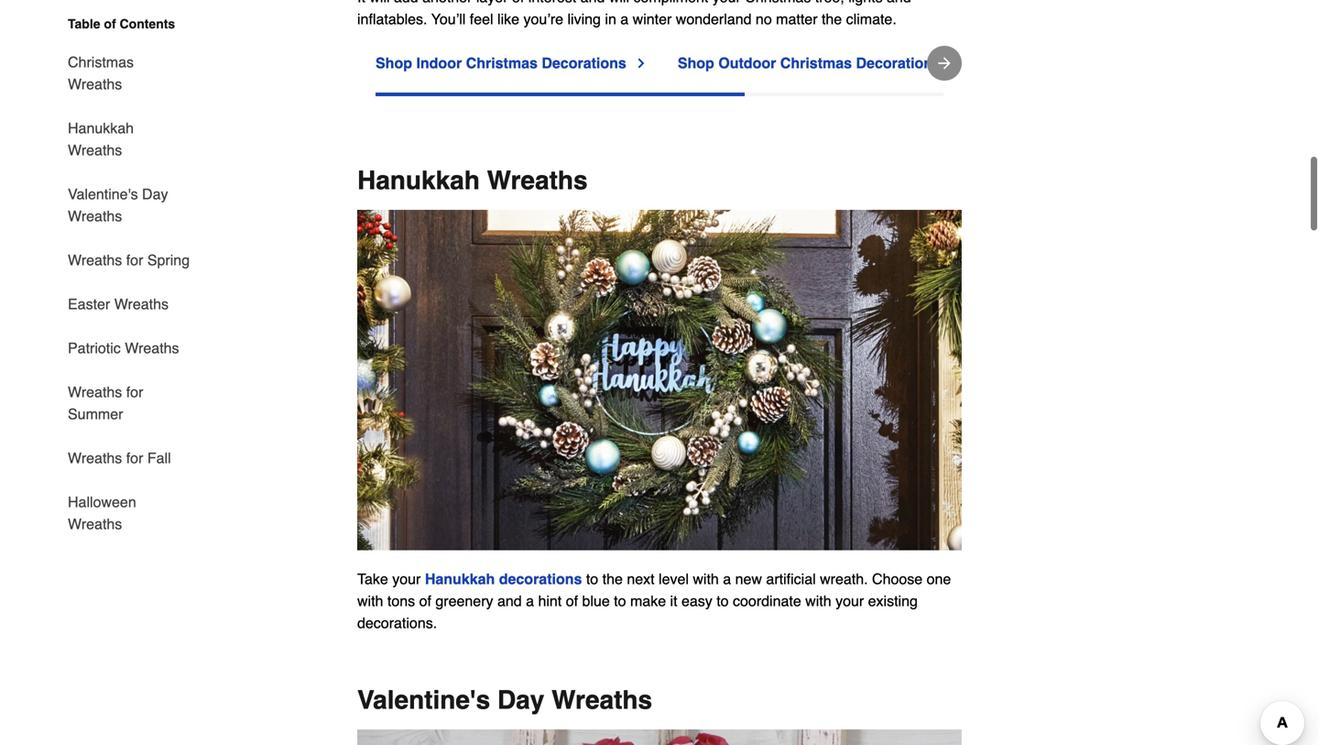 Task type: locate. For each thing, give the bounding box(es) containing it.
a left hint
[[526, 593, 534, 610]]

1 decorations from the left
[[542, 54, 627, 71]]

for inside 'link'
[[126, 252, 143, 269]]

1 horizontal spatial your
[[836, 593, 864, 610]]

0 vertical spatial hanukkah
[[68, 120, 134, 137]]

2 vertical spatial hanukkah
[[425, 571, 495, 588]]

scrollbar
[[376, 92, 745, 96]]

0 horizontal spatial with
[[357, 593, 383, 610]]

valentine's down decorations.
[[357, 686, 490, 715]]

valentine's down hanukkah wreaths link
[[68, 186, 138, 203]]

2 horizontal spatial christmas
[[781, 54, 852, 71]]

0 horizontal spatial christmas
[[68, 54, 134, 71]]

fall
[[147, 450, 171, 466]]

0 horizontal spatial day
[[142, 186, 168, 203]]

0 vertical spatial for
[[126, 252, 143, 269]]

wreaths for spring link
[[68, 238, 190, 282]]

for left "fall"
[[126, 450, 143, 466]]

hanukkah
[[68, 120, 134, 137], [357, 166, 480, 195], [425, 571, 495, 588]]

to right the easy
[[717, 593, 729, 610]]

halloween wreaths link
[[68, 480, 191, 535]]

decorations inside the shop outdoor christmas decorations link
[[856, 54, 941, 71]]

0 horizontal spatial a
[[526, 593, 534, 610]]

0 horizontal spatial hanukkah wreaths
[[68, 120, 134, 159]]

1 vertical spatial hanukkah
[[357, 166, 480, 195]]

to down "the"
[[614, 593, 626, 610]]

shop for shop outdoor christmas decorations
[[678, 54, 715, 71]]

of right hint
[[566, 593, 578, 610]]

0 vertical spatial valentine's
[[68, 186, 138, 203]]

for inside wreaths for summer
[[126, 384, 143, 400]]

indoor
[[416, 54, 462, 71]]

1 horizontal spatial decorations
[[856, 54, 941, 71]]

of right table
[[104, 16, 116, 31]]

hanukkah inside hanukkah wreaths link
[[68, 120, 134, 137]]

hanukkah wreaths
[[68, 120, 134, 159], [357, 166, 588, 195]]

wreaths
[[68, 76, 122, 93], [68, 142, 122, 159], [487, 166, 588, 195], [68, 208, 122, 225], [68, 252, 122, 269], [114, 296, 169, 313], [125, 340, 179, 356], [68, 384, 122, 400], [68, 450, 122, 466], [68, 515, 122, 532], [552, 686, 653, 715]]

1 horizontal spatial christmas
[[466, 54, 538, 71]]

to
[[586, 571, 599, 588], [614, 593, 626, 610], [717, 593, 729, 610]]

wreaths for fall link
[[68, 436, 171, 480]]

halloween
[[68, 493, 136, 510]]

shop outdoor christmas decorations
[[678, 54, 941, 71]]

outdoor
[[719, 54, 777, 71]]

0 vertical spatial hanukkah wreaths
[[68, 120, 134, 159]]

shop left outdoor
[[678, 54, 715, 71]]

christmas wreaths link
[[68, 40, 191, 106]]

0 horizontal spatial of
[[104, 16, 116, 31]]

to the next level with a new artificial wreath. choose one with tons of greenery and a hint of blue to make it easy to coordinate with your existing decorations.
[[357, 571, 952, 632]]

easter wreaths link
[[68, 282, 169, 326]]

valentine's inside valentine's day wreaths 'link'
[[68, 186, 138, 203]]

wreaths for summer
[[68, 384, 143, 422]]

1 horizontal spatial valentine's day wreaths
[[357, 686, 653, 715]]

0 vertical spatial valentine's day wreaths
[[68, 186, 168, 225]]

christmas inside table of contents element
[[68, 54, 134, 71]]

0 horizontal spatial valentine's
[[68, 186, 138, 203]]

your up tons
[[392, 571, 421, 588]]

1 horizontal spatial hanukkah wreaths
[[357, 166, 588, 195]]

1 vertical spatial day
[[498, 686, 545, 715]]

0 vertical spatial a
[[723, 571, 731, 588]]

1 vertical spatial for
[[126, 384, 143, 400]]

summer
[[68, 406, 123, 422]]

with
[[693, 571, 719, 588], [357, 593, 383, 610], [806, 593, 832, 610]]

for for spring
[[126, 252, 143, 269]]

christmas for shop outdoor christmas decorations
[[781, 54, 852, 71]]

blue
[[582, 593, 610, 610]]

1 horizontal spatial shop
[[678, 54, 715, 71]]

2 horizontal spatial of
[[566, 593, 578, 610]]

your down wreath.
[[836, 593, 864, 610]]

0 vertical spatial day
[[142, 186, 168, 203]]

wreaths inside christmas wreaths
[[68, 76, 122, 93]]

valentine's day wreaths inside 'link'
[[68, 186, 168, 225]]

choose
[[872, 571, 923, 588]]

heart-shaped wreath made up of pink and red flowers hanging on a window frame. image
[[357, 730, 962, 745]]

3 for from the top
[[126, 450, 143, 466]]

for left spring
[[126, 252, 143, 269]]

tons
[[388, 593, 415, 610]]

a left the 'new'
[[723, 571, 731, 588]]

greenery
[[436, 593, 494, 610]]

1 horizontal spatial to
[[614, 593, 626, 610]]

1 shop from the left
[[376, 54, 412, 71]]

1 vertical spatial your
[[836, 593, 864, 610]]

christmas down table
[[68, 54, 134, 71]]

0 horizontal spatial shop
[[376, 54, 412, 71]]

contents
[[120, 16, 175, 31]]

decorations inside shop indoor christmas decorations link
[[542, 54, 627, 71]]

to left "the"
[[586, 571, 599, 588]]

christmas
[[68, 54, 134, 71], [466, 54, 538, 71], [781, 54, 852, 71]]

for
[[126, 252, 143, 269], [126, 384, 143, 400], [126, 450, 143, 466]]

decorations
[[542, 54, 627, 71], [856, 54, 941, 71]]

0 horizontal spatial your
[[392, 571, 421, 588]]

the
[[603, 571, 623, 588]]

take your hanukkah decorations
[[357, 571, 582, 588]]

valentine's day wreaths
[[68, 186, 168, 225], [357, 686, 653, 715]]

shop left indoor
[[376, 54, 412, 71]]

table
[[68, 16, 100, 31]]

with down wreath.
[[806, 593, 832, 610]]

a
[[723, 571, 731, 588], [526, 593, 534, 610]]

artificial
[[767, 571, 816, 588]]

2 vertical spatial for
[[126, 450, 143, 466]]

0 horizontal spatial decorations
[[542, 54, 627, 71]]

2 shop from the left
[[678, 54, 715, 71]]

of right tons
[[419, 593, 432, 610]]

2 decorations from the left
[[856, 54, 941, 71]]

1 horizontal spatial a
[[723, 571, 731, 588]]

your
[[392, 571, 421, 588], [836, 593, 864, 610]]

1 vertical spatial valentine's
[[357, 686, 490, 715]]

of
[[104, 16, 116, 31], [419, 593, 432, 610], [566, 593, 578, 610]]

2 for from the top
[[126, 384, 143, 400]]

valentine's
[[68, 186, 138, 203], [357, 686, 490, 715]]

for down patriotic wreaths link on the left top
[[126, 384, 143, 400]]

christmas right outdoor
[[781, 54, 852, 71]]

decorations.
[[357, 615, 437, 632]]

1 for from the top
[[126, 252, 143, 269]]

day
[[142, 186, 168, 203], [498, 686, 545, 715]]

with up the easy
[[693, 571, 719, 588]]

shop for shop indoor christmas decorations
[[376, 54, 412, 71]]

shop
[[376, 54, 412, 71], [678, 54, 715, 71]]

shop indoor christmas decorations link
[[376, 52, 649, 74]]

christmas right indoor
[[466, 54, 538, 71]]

decorations for shop indoor christmas decorations
[[542, 54, 627, 71]]

table of contents element
[[53, 15, 191, 535]]

1 horizontal spatial day
[[498, 686, 545, 715]]

0 horizontal spatial valentine's day wreaths
[[68, 186, 168, 225]]

with down take at bottom left
[[357, 593, 383, 610]]



Task type: describe. For each thing, give the bounding box(es) containing it.
hanukkah wreath with greenery, blue ornaments and pinecones hanging on a dark wood door. image
[[357, 210, 962, 550]]

wreaths for fall
[[68, 450, 171, 466]]

christmas for shop indoor christmas decorations
[[466, 54, 538, 71]]

halloween wreaths
[[68, 493, 136, 532]]

wreaths inside wreaths for summer
[[68, 384, 122, 400]]

1 horizontal spatial valentine's
[[357, 686, 490, 715]]

decorations for shop outdoor christmas decorations
[[856, 54, 941, 71]]

christmas wreaths
[[68, 54, 134, 93]]

make
[[630, 593, 666, 610]]

table of contents
[[68, 16, 175, 31]]

and
[[498, 593, 522, 610]]

take
[[357, 571, 388, 588]]

1 vertical spatial a
[[526, 593, 534, 610]]

0 horizontal spatial to
[[586, 571, 599, 588]]

wreath.
[[820, 571, 868, 588]]

0 vertical spatial your
[[392, 571, 421, 588]]

hint
[[538, 593, 562, 610]]

1 vertical spatial valentine's day wreaths
[[357, 686, 653, 715]]

2 horizontal spatial with
[[806, 593, 832, 610]]

it
[[670, 593, 678, 610]]

coordinate
[[733, 593, 802, 610]]

2 horizontal spatial to
[[717, 593, 729, 610]]

spring
[[147, 252, 190, 269]]

decorations
[[499, 571, 582, 588]]

shop indoor christmas decorations
[[376, 54, 627, 71]]

valentine's day wreaths link
[[68, 172, 191, 238]]

wreaths for summer link
[[68, 370, 191, 436]]

patriotic wreaths link
[[68, 326, 179, 370]]

for for summer
[[126, 384, 143, 400]]

1 horizontal spatial of
[[419, 593, 432, 610]]

1 horizontal spatial with
[[693, 571, 719, 588]]

1 vertical spatial hanukkah wreaths
[[357, 166, 588, 195]]

hanukkah decorations link
[[425, 571, 582, 588]]

your inside to the next level with a new artificial wreath. choose one with tons of greenery and a hint of blue to make it easy to coordinate with your existing decorations.
[[836, 593, 864, 610]]

for for fall
[[126, 450, 143, 466]]

wreaths inside halloween wreaths
[[68, 515, 122, 532]]

new
[[736, 571, 762, 588]]

easter wreaths
[[68, 296, 169, 313]]

day inside 'link'
[[142, 186, 168, 203]]

wreaths for spring
[[68, 252, 190, 269]]

arrow right image
[[936, 54, 954, 72]]

level
[[659, 571, 689, 588]]

chevron right image
[[634, 56, 649, 70]]

patriotic wreaths
[[68, 340, 179, 356]]

shop outdoor christmas decorations link
[[678, 52, 963, 74]]

hanukkah wreaths link
[[68, 106, 191, 172]]

existing
[[868, 593, 918, 610]]

one
[[927, 571, 952, 588]]

patriotic
[[68, 340, 121, 356]]

hanukkah wreaths inside table of contents element
[[68, 120, 134, 159]]

easy
[[682, 593, 713, 610]]

easter
[[68, 296, 110, 313]]

next
[[627, 571, 655, 588]]



Task type: vqa. For each thing, say whether or not it's contained in the screenshot.
GREENERY
yes



